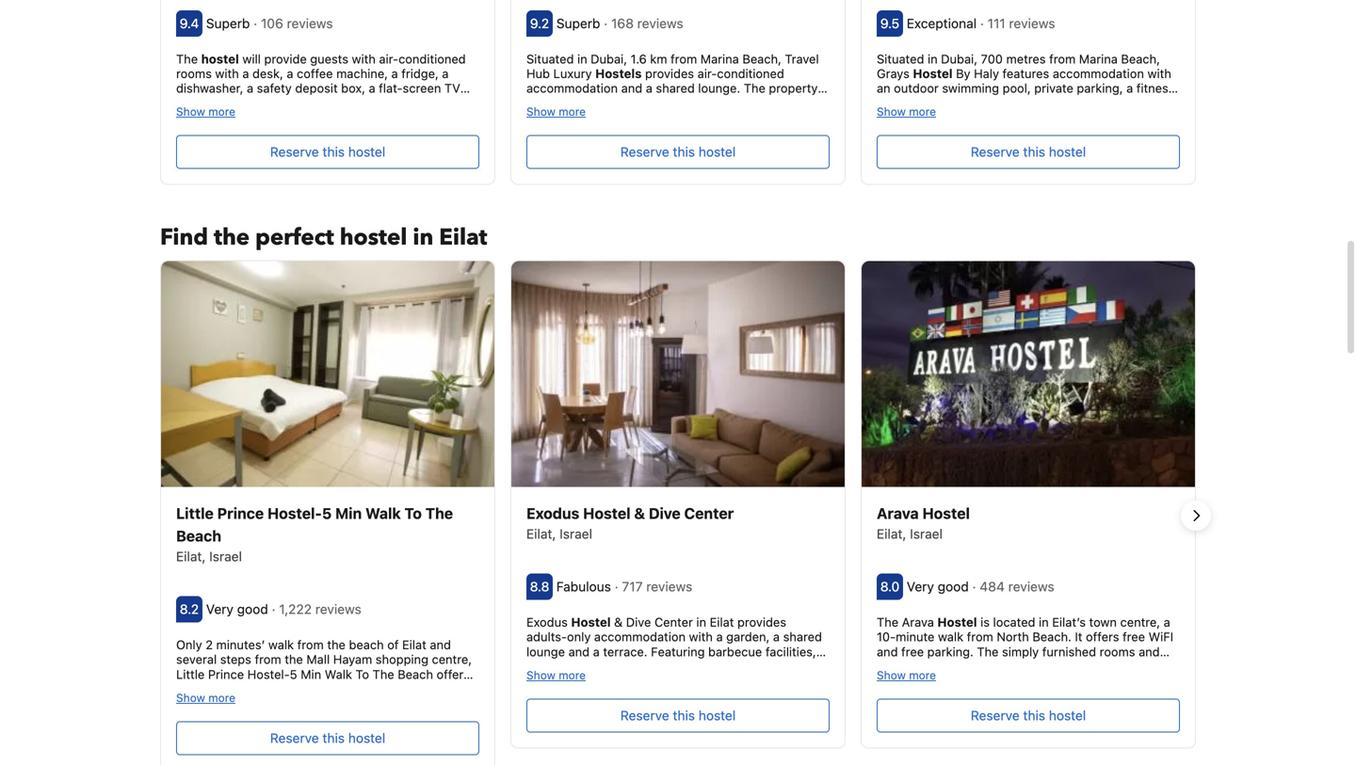Task type: vqa. For each thing, say whether or not it's contained in the screenshot.
the right linen
no



Task type: locate. For each thing, give the bounding box(es) containing it.
1 horizontal spatial superb
[[557, 15, 600, 31]]

1 vertical spatial dive
[[626, 616, 651, 630]]

show up 'nearby'
[[176, 692, 205, 705]]

1 horizontal spatial is
[[590, 660, 599, 674]]

eilat, inside arava hostel eilat, israel
[[877, 527, 907, 542]]

0 horizontal spatial rated superb element
[[206, 15, 254, 31]]

reviews right 1,222
[[315, 602, 361, 618]]

reviews for 106
[[287, 15, 333, 31]]

reserve inside "little prince hostel-5 min walk to the beach" "section"
[[270, 731, 319, 746]]

km down papaya
[[652, 689, 670, 703]]

with inside is located in eilat's town centre, a 10-minute walk from north beach. it offers free wifi and free parking. the simply furnished rooms and come with air conditioning.
[[986, 660, 1010, 674]]

1 vertical spatial centre,
[[432, 653, 472, 667]]

located up north in the right bottom of the page
[[993, 616, 1036, 630]]

rated superb element
[[206, 15, 254, 31], [557, 15, 604, 31]]

0 vertical spatial to
[[405, 505, 422, 523]]

2 superb from the left
[[557, 15, 600, 31]]

beach
[[176, 528, 221, 545], [398, 668, 433, 682], [570, 689, 606, 703]]

reserve inside arava hostel section
[[971, 708, 1020, 724]]

of
[[387, 638, 399, 652]]

from right 1.6
[[671, 52, 697, 66]]

0 horizontal spatial beach.
[[760, 689, 799, 703]]

2 horizontal spatial eilat,
[[877, 527, 907, 542]]

good
[[938, 579, 969, 595], [237, 602, 268, 618]]

hostels
[[595, 66, 642, 80]]

reserve this hostel up find the perfect hostel in eilat
[[270, 144, 385, 160]]

hostel for arava hostel eilat, israel
[[923, 505, 970, 523]]

more up at
[[909, 669, 936, 682]]

from right 'metres'
[[1049, 52, 1076, 66]]

reserve down the night
[[270, 731, 319, 746]]

this for reserve this hostel link inside the exodus hostel & dive center section
[[673, 708, 695, 724]]

offers down town
[[1086, 630, 1119, 644]]

show more for exodus
[[527, 669, 586, 682]]

1 vertical spatial little
[[176, 668, 205, 682]]

0 horizontal spatial eilat
[[402, 638, 427, 652]]

close
[[602, 660, 632, 674]]

from up mall
[[297, 638, 324, 652]]

1 horizontal spatial walk
[[366, 505, 401, 523]]

exodus up adults-
[[527, 616, 568, 630]]

hostel inside section
[[1049, 708, 1086, 724]]

reserve this hostel inside exodus hostel & dive center section
[[621, 708, 736, 724]]

hostel inside section
[[699, 708, 736, 724]]

from 168 reviews element
[[604, 15, 687, 31]]

scored 8.8 element
[[527, 574, 553, 601]]

is inside is close to several noted attractions, around 1.4 km from papaya beach, 1.5 km from kisuski beach and 1.7 km from the pearl beach. the accommodation provides a shared kitchen and free wifi.
[[590, 660, 599, 674]]

kitchen
[[726, 704, 768, 718]]

accommodation down the kisuski on the left
[[527, 704, 618, 718]]

a up wifi
[[1164, 616, 1171, 630]]

accommodation inside & dive center in eilat provides adults-only accommodation with a garden, a shared lounge and a terrace. featuring barbecue facilities, the
[[594, 630, 686, 644]]

accommodation
[[594, 630, 686, 644], [527, 704, 618, 718]]

0 horizontal spatial &
[[614, 616, 623, 630]]

1 vertical spatial with
[[986, 660, 1010, 674]]

1 situated from the left
[[527, 52, 574, 66]]

rated superb element right 9.2
[[557, 15, 604, 31]]

hostel for reserve this hostel link under clubs.
[[348, 731, 385, 746]]

centre, inside is located in eilat's town centre, a 10-minute walk from north beach. it offers free wifi and free parking. the simply furnished rooms and come with air conditioning.
[[1121, 616, 1161, 630]]

scored 9.5 element
[[877, 10, 903, 37]]

0 vertical spatial beach
[[176, 528, 221, 545]]

marina right 1.6
[[701, 52, 739, 66]]

superb
[[206, 15, 250, 31], [557, 15, 600, 31]]

1 horizontal spatial rooms
[[1100, 645, 1136, 659]]

show more button for situated in dubai, 1.6 km from marina beach, travel hub luxury
[[527, 104, 586, 118]]

show more inside exodus hostel & dive center section
[[527, 669, 586, 682]]

eilat inside & dive center in eilat provides adults-only accommodation with a garden, a shared lounge and a terrace. featuring barbecue facilities, the
[[710, 616, 734, 630]]

2 horizontal spatial israel
[[910, 527, 943, 542]]

to
[[405, 505, 422, 523], [356, 668, 369, 682]]

more for only 2 minutes' walk from the beach of eilat and several steps from the mall hayam shopping centre, little prince hostel-5 min walk to the beach offers air-conditioned rooms located in the very lively tourist area near the night clubs. public parking nearby is free.
[[208, 692, 236, 705]]

marina for 9.2 superb 168 reviews
[[701, 52, 739, 66]]

have down all
[[989, 704, 1015, 718]]

0 vertical spatial prince
[[217, 505, 264, 523]]

air-
[[176, 682, 196, 696]]

marina right 'metres'
[[1079, 52, 1118, 66]]

good for hostel-
[[237, 602, 268, 618]]

0 vertical spatial centre,
[[1121, 616, 1161, 630]]

2 rated superb element from the left
[[557, 15, 604, 31]]

1 horizontal spatial min
[[335, 505, 362, 523]]

show more button inside "little prince hostel-5 min walk to the beach" "section"
[[176, 691, 236, 705]]

rooms inside is located in eilat's town centre, a 10-minute walk from north beach. it offers free wifi and free parking. the simply furnished rooms and come with air conditioning.
[[1100, 645, 1136, 659]]

and right kitchen
[[771, 704, 792, 718]]

1 vertical spatial beach.
[[760, 689, 799, 703]]

0 horizontal spatial located
[[305, 682, 348, 696]]

luxury
[[553, 66, 592, 80]]

show up rooms
[[877, 669, 906, 682]]

center inside & dive center in eilat provides adults-only accommodation with a garden, a shared lounge and a terrace. featuring barbecue facilities, the
[[655, 616, 693, 630]]

reviews
[[287, 15, 333, 31], [637, 15, 684, 31], [1009, 15, 1055, 31], [646, 579, 693, 595], [1009, 579, 1055, 595], [315, 602, 361, 618]]

0 horizontal spatial free
[[796, 704, 818, 718]]

dive up from 717 reviews element
[[649, 505, 681, 523]]

& up the 717
[[634, 505, 645, 523]]

1 horizontal spatial rated very good element
[[907, 579, 973, 595]]

this inside "little prince hostel-5 min walk to the beach" "section"
[[323, 731, 345, 746]]

2 little from the top
[[176, 668, 205, 682]]

reserve
[[270, 144, 319, 160], [621, 144, 669, 160], [971, 144, 1020, 160], [621, 708, 669, 724], [971, 708, 1020, 724], [270, 731, 319, 746]]

eilat
[[439, 222, 487, 253], [710, 616, 734, 630], [402, 638, 427, 652]]

0 vertical spatial with
[[689, 630, 713, 644]]

show more button inside exodus hostel & dive center section
[[527, 668, 586, 682]]

show more button down luxury
[[527, 104, 586, 118]]

only
[[567, 630, 591, 644]]

shared
[[783, 630, 822, 644], [684, 704, 723, 718], [1019, 704, 1058, 718]]

reserve for reserve this hostel link under clubs.
[[270, 731, 319, 746]]

2 horizontal spatial eilat
[[710, 616, 734, 630]]

& up terrace.
[[614, 616, 623, 630]]

2 marina from the left
[[1079, 52, 1118, 66]]

reviews right the 106 at the top
[[287, 15, 333, 31]]

arava left all
[[956, 689, 988, 703]]

offers
[[1086, 630, 1119, 644], [437, 668, 470, 682]]

more inside exodus hostel & dive center section
[[559, 669, 586, 682]]

1 vertical spatial to
[[356, 668, 369, 682]]

2 vertical spatial beach
[[570, 689, 606, 703]]

walk inside little prince hostel-5 min walk to the beach eilat, israel
[[366, 505, 401, 523]]

reserve down 1.7
[[621, 708, 669, 724]]

1 vertical spatial eilat
[[710, 616, 734, 630]]

1 horizontal spatial rated superb element
[[557, 15, 604, 31]]

is down "484"
[[981, 616, 990, 630]]

hostel
[[201, 52, 239, 66], [348, 144, 385, 160], [699, 144, 736, 160], [1049, 144, 1086, 160], [340, 222, 407, 253], [699, 708, 736, 724], [1049, 708, 1086, 724], [348, 731, 385, 746]]

hostel up the 8.8 fabulous 717 reviews
[[583, 505, 631, 523]]

walk down 8.2 very good 1,222 reviews
[[268, 638, 294, 652]]

this for reserve this hostel link inside arava hostel section
[[1023, 708, 1046, 724]]

1 marina from the left
[[701, 52, 739, 66]]

good inside arava hostel section
[[938, 579, 969, 595]]

furnished
[[1043, 645, 1097, 659]]

show for exodus
[[527, 669, 556, 682]]

1 horizontal spatial good
[[938, 579, 969, 595]]

noted
[[695, 660, 728, 674]]

show more button for only 2 minutes' walk from the beach of eilat and several steps from the mall hayam shopping centre, little prince hostel-5 min walk to the beach offers air-conditioned rooms located in the very lively tourist area near the night clubs. public parking nearby is free.
[[176, 691, 236, 705]]

more inside "little prince hostel-5 min walk to the beach" "section"
[[208, 692, 236, 705]]

0 vertical spatial arava
[[877, 505, 919, 523]]

rated exceptional element
[[907, 15, 980, 31]]

show more button up the kisuski on the left
[[527, 668, 586, 682]]

1 horizontal spatial very
[[907, 579, 934, 595]]

0 horizontal spatial shared
[[684, 704, 723, 718]]

& dive center in eilat provides adults-only accommodation with a garden, a shared lounge and a terrace. featuring barbecue facilities, the
[[527, 616, 822, 674]]

1 horizontal spatial located
[[993, 616, 1036, 630]]

0 horizontal spatial 5
[[290, 668, 297, 682]]

dubai, up hostels at the top left of the page
[[591, 52, 627, 66]]

from 1,222 reviews element
[[272, 602, 365, 618]]

0 vertical spatial beach.
[[1033, 630, 1072, 644]]

1 horizontal spatial walk
[[938, 630, 964, 644]]

metres
[[1007, 52, 1046, 66]]

arava up "8.0" on the right of the page
[[877, 505, 919, 523]]

rated very good element
[[907, 579, 973, 595], [206, 602, 272, 618]]

around
[[527, 674, 566, 689]]

from 484 reviews element
[[973, 579, 1058, 595]]

1 vertical spatial walk
[[325, 668, 352, 682]]

1 horizontal spatial beach
[[398, 668, 433, 682]]

show down grays
[[877, 105, 906, 118]]

and inside only 2 minutes' walk from the beach of eilat and several steps from the mall hayam shopping centre, little prince hostel-5 min walk to the beach offers air-conditioned rooms located in the very lively tourist area near the night clubs. public parking nearby is free.
[[430, 638, 451, 652]]

property types region
[[145, 261, 1211, 766]]

this
[[323, 144, 345, 160], [673, 144, 695, 160], [1023, 144, 1046, 160], [673, 708, 695, 724], [1023, 708, 1046, 724], [323, 731, 345, 746]]

0 horizontal spatial offers
[[437, 668, 470, 682]]

hostel up only
[[571, 616, 611, 630]]

arava
[[877, 505, 919, 523], [902, 616, 934, 630], [956, 689, 988, 703]]

from down minutes'
[[255, 653, 281, 667]]

reserve this hostel down situated in dubai, 1.6 km from marina beach, travel hub luxury
[[621, 144, 736, 160]]

marina inside situated in dubai, 700 metres from marina beach, grays
[[1079, 52, 1118, 66]]

168
[[611, 15, 634, 31]]

facilities.
[[1061, 704, 1112, 718]]

1 vertical spatial is
[[590, 660, 599, 674]]

very inside "little prince hostel-5 min walk to the beach" "section"
[[206, 602, 234, 618]]

centre, up wifi
[[1121, 616, 1161, 630]]

area
[[216, 697, 241, 711]]

hostel for exodus hostel & dive center eilat, israel
[[583, 505, 631, 523]]

0 horizontal spatial rated very good element
[[206, 602, 272, 618]]

0 horizontal spatial beach,
[[684, 674, 723, 689]]

0 horizontal spatial several
[[176, 653, 217, 667]]

shared left kitchen
[[684, 704, 723, 718]]

beach, inside situated in dubai, 700 metres from marina beach, grays
[[1121, 52, 1160, 66]]

reserve this hostel
[[270, 144, 385, 160], [621, 144, 736, 160], [971, 144, 1086, 160], [621, 708, 736, 724], [971, 708, 1086, 724], [270, 731, 385, 746]]

hostel for reserve this hostel link underneath situated in dubai, 1.6 km from marina beach, travel hub luxury
[[699, 144, 736, 160]]

1 vertical spatial accommodation
[[527, 704, 618, 718]]

reserve this hostel link inside arava hostel section
[[877, 699, 1180, 733]]

center up from 717 reviews element
[[684, 505, 734, 523]]

1 little from the top
[[176, 505, 214, 523]]

1 horizontal spatial eilat,
[[527, 527, 556, 542]]

the right near
[[273, 697, 291, 711]]

reviews inside exodus hostel & dive center section
[[646, 579, 693, 595]]

rooms
[[1100, 645, 1136, 659], [266, 682, 302, 696]]

dive inside & dive center in eilat provides adults-only accommodation with a garden, a shared lounge and a terrace. featuring barbecue facilities, the
[[626, 616, 651, 630]]

eilat, inside exodus hostel & dive center eilat, israel
[[527, 527, 556, 542]]

is left close
[[590, 660, 599, 674]]

0 horizontal spatial walk
[[325, 668, 352, 682]]

beach, inside situated in dubai, 1.6 km from marina beach, travel hub luxury
[[743, 52, 782, 66]]

the
[[176, 52, 198, 66], [426, 505, 453, 523], [877, 616, 899, 630], [977, 645, 999, 659], [373, 668, 394, 682], [703, 689, 725, 703], [802, 689, 824, 703], [1152, 689, 1174, 703]]

shared down private
[[1019, 704, 1058, 718]]

0 vertical spatial have
[[1007, 689, 1034, 703]]

walk inside only 2 minutes' walk from the beach of eilat and several steps from the mall hayam shopping centre, little prince hostel-5 min walk to the beach offers air-conditioned rooms located in the very lively tourist area near the night clubs. public parking nearby is free.
[[268, 638, 294, 652]]

beach down 1.4
[[570, 689, 606, 703]]

wifi
[[1149, 630, 1174, 644]]

north
[[997, 630, 1029, 644]]

from up 'come'
[[967, 630, 994, 644]]

484
[[980, 579, 1005, 595]]

shared up facilities,
[[783, 630, 822, 644]]

1 horizontal spatial provides
[[738, 616, 787, 630]]

1 horizontal spatial israel
[[560, 527, 592, 542]]

rooms down town
[[1100, 645, 1136, 659]]

show more button inside arava hostel section
[[877, 668, 936, 682]]

this for reserve this hostel link over find the perfect hostel in eilat
[[323, 144, 345, 160]]

show for only 2 minutes' walk from the beach of eilat and several steps from the mall hayam shopping centre, little prince hostel-5 min walk to the beach offers air-conditioned rooms located in the very lively tourist area near the night clubs. public parking nearby is free.
[[176, 692, 205, 705]]

2 vertical spatial arava
[[956, 689, 988, 703]]

provides inside & dive center in eilat provides adults-only accommodation with a garden, a shared lounge and a terrace. featuring barbecue facilities, the
[[738, 616, 787, 630]]

this for reserve this hostel link underneath situated in dubai, 700 metres from marina beach, grays
[[1023, 144, 1046, 160]]

show
[[176, 105, 205, 118], [527, 105, 556, 118], [877, 105, 906, 118], [527, 669, 556, 682], [877, 669, 906, 682], [176, 692, 205, 705]]

hostel for exodus hostel
[[571, 616, 611, 630]]

situated inside situated in dubai, 700 metres from marina beach, grays
[[877, 52, 924, 66]]

1 horizontal spatial eilat
[[439, 222, 487, 253]]

rooms up the night
[[266, 682, 302, 696]]

little prince hostel-5 min walk to the beach eilat, israel
[[176, 505, 453, 565]]

0 vertical spatial is
[[981, 616, 990, 630]]

2 horizontal spatial beach,
[[1121, 52, 1160, 66]]

rated very good element inside arava hostel section
[[907, 579, 973, 595]]

hostel right grays
[[913, 66, 953, 80]]

1 dubai, from the left
[[591, 52, 627, 66]]

situated inside situated in dubai, 1.6 km from marina beach, travel hub luxury
[[527, 52, 574, 66]]

very inside arava hostel section
[[907, 579, 934, 595]]

provides up garden,
[[738, 616, 787, 630]]

superb for 9.4
[[206, 15, 250, 31]]

min inside little prince hostel-5 min walk to the beach eilat, israel
[[335, 505, 362, 523]]

free
[[1123, 630, 1145, 644], [902, 645, 924, 659], [796, 704, 818, 718]]

center up featuring
[[655, 616, 693, 630]]

eilat, up '8.8'
[[527, 527, 556, 542]]

beach. inside is close to several noted attractions, around 1.4 km from papaya beach, 1.5 km from kisuski beach and 1.7 km from the pearl beach. the accommodation provides a shared kitchen and free wifi.
[[760, 689, 799, 703]]

arava hostel link
[[877, 503, 1180, 525]]

0 horizontal spatial min
[[301, 668, 321, 682]]

0 horizontal spatial very
[[206, 602, 234, 618]]

very for hostel
[[907, 579, 934, 595]]

walk
[[938, 630, 964, 644], [268, 638, 294, 652]]

2 vertical spatial is
[[219, 712, 228, 726]]

in inside only 2 minutes' walk from the beach of eilat and several steps from the mall hayam shopping centre, little prince hostel-5 min walk to the beach offers air-conditioned rooms located in the very lively tourist area near the night clubs. public parking nearby is free.
[[351, 682, 361, 696]]

with
[[689, 630, 713, 644], [986, 660, 1010, 674]]

1 superb from the left
[[206, 15, 250, 31]]

beach, for 168 reviews
[[743, 52, 782, 66]]

1 exodus from the top
[[527, 505, 580, 523]]

show for the arava
[[877, 669, 906, 682]]

show down the hostel
[[176, 105, 205, 118]]

1.4
[[570, 674, 586, 689]]

show up the kisuski on the left
[[527, 669, 556, 682]]

dubai, left 700
[[941, 52, 978, 66]]

reserve this hostel inside "little prince hostel-5 min walk to the beach" "section"
[[270, 731, 385, 746]]

2 situated from the left
[[877, 52, 924, 66]]

9.2 superb 168 reviews
[[530, 15, 687, 31]]

show more down the hostel
[[176, 105, 236, 118]]

rated very good element inside "little prince hostel-5 min walk to the beach" "section"
[[206, 602, 272, 618]]

superb right "9.4"
[[206, 15, 250, 31]]

0 horizontal spatial israel
[[209, 549, 242, 565]]

rated fabulous element
[[557, 579, 615, 595]]

marina inside situated in dubai, 1.6 km from marina beach, travel hub luxury
[[701, 52, 739, 66]]

0 vertical spatial accommodation
[[594, 630, 686, 644]]

beach inside is close to several noted attractions, around 1.4 km from papaya beach, 1.5 km from kisuski beach and 1.7 km from the pearl beach. the accommodation provides a shared kitchen and free wifi.
[[570, 689, 606, 703]]

1 vertical spatial hostel-
[[247, 668, 290, 682]]

1 horizontal spatial situated
[[877, 52, 924, 66]]

0 vertical spatial hostel-
[[268, 505, 322, 523]]

0 horizontal spatial is
[[219, 712, 228, 726]]

show more
[[176, 105, 236, 118], [527, 105, 586, 118], [877, 105, 936, 118], [527, 669, 586, 682], [877, 669, 936, 682], [176, 692, 236, 705]]

1 horizontal spatial centre,
[[1121, 616, 1161, 630]]

shared inside arava hostel section
[[1019, 704, 1058, 718]]

several down featuring
[[651, 660, 691, 674]]

1 horizontal spatial to
[[405, 505, 422, 523]]

beach up the 8.2
[[176, 528, 221, 545]]

exodus hostel & dive center image
[[511, 261, 845, 488]]

1 vertical spatial exodus
[[527, 616, 568, 630]]

1 vertical spatial located
[[305, 682, 348, 696]]

0 vertical spatial offers
[[1086, 630, 1119, 644]]

1 horizontal spatial offers
[[1086, 630, 1119, 644]]

show more button
[[176, 104, 236, 118], [527, 104, 586, 118], [877, 104, 936, 118], [527, 668, 586, 682], [877, 668, 936, 682], [176, 691, 236, 705]]

1 rated superb element from the left
[[206, 15, 254, 31]]

2 dubai, from the left
[[941, 52, 978, 66]]

more down luxury
[[559, 105, 586, 118]]

beach. down attractions,
[[760, 689, 799, 703]]

show more for the arava
[[877, 669, 936, 682]]

scored 8.2 element
[[176, 597, 203, 623]]

more for the arava
[[909, 669, 936, 682]]

1 horizontal spatial &
[[634, 505, 645, 523]]

2 exodus from the top
[[527, 616, 568, 630]]

1 vertical spatial center
[[655, 616, 693, 630]]

dubai, inside situated in dubai, 700 metres from marina beach, grays
[[941, 52, 978, 66]]

1 horizontal spatial several
[[651, 660, 691, 674]]

0 horizontal spatial superb
[[206, 15, 250, 31]]

show more inside "little prince hostel-5 min walk to the beach" "section"
[[176, 692, 236, 705]]

2 horizontal spatial shared
[[1019, 704, 1058, 718]]

provides down 1.7
[[621, 704, 670, 718]]

in
[[577, 52, 587, 66], [928, 52, 938, 66], [413, 222, 434, 253], [697, 616, 707, 630], [1039, 616, 1049, 630], [351, 682, 361, 696]]

is for located
[[981, 616, 990, 630]]

a up facilities,
[[773, 630, 780, 644]]

barbecue
[[708, 645, 762, 659]]

the inside is located in eilat's town centre, a 10-minute walk from north beach. it offers free wifi and free parking. the simply furnished rooms and come with air conditioning.
[[977, 645, 999, 659]]

prince inside only 2 minutes' walk from the beach of eilat and several steps from the mall hayam shopping centre, little prince hostel-5 min walk to the beach offers air-conditioned rooms located in the very lively tourist area near the night clubs. public parking nearby is free.
[[208, 668, 244, 682]]

hostel inside "section"
[[348, 731, 385, 746]]

and down only
[[569, 645, 590, 659]]

the right at
[[934, 689, 952, 703]]

very
[[907, 579, 934, 595], [206, 602, 234, 618]]

free right kitchen
[[796, 704, 818, 718]]

situated in dubai, 700 metres from marina beach, grays
[[877, 52, 1160, 80]]

700
[[981, 52, 1003, 66]]

dubai,
[[591, 52, 627, 66], [941, 52, 978, 66]]

fabulous
[[557, 579, 611, 595]]

rated very good element for hostel-
[[206, 602, 272, 618]]

eilat, up "8.0" on the right of the page
[[877, 527, 907, 542]]

good left "484"
[[938, 579, 969, 595]]

from inside situated in dubai, 700 metres from marina beach, grays
[[1049, 52, 1076, 66]]

hayam
[[333, 653, 372, 667]]

reviews for 717
[[646, 579, 693, 595]]

reviews right 168
[[637, 15, 684, 31]]

is
[[981, 616, 990, 630], [590, 660, 599, 674], [219, 712, 228, 726]]

show inside exodus hostel & dive center section
[[527, 669, 556, 682]]

the
[[214, 222, 250, 253], [327, 638, 346, 652], [285, 653, 303, 667], [527, 660, 545, 674], [364, 682, 383, 696], [934, 689, 952, 703], [273, 697, 291, 711]]

8.2 very good 1,222 reviews
[[180, 602, 365, 618]]

1 horizontal spatial beach,
[[743, 52, 782, 66]]

beach. inside is located in eilat's town centre, a 10-minute walk from north beach. it offers free wifi and free parking. the simply furnished rooms and come with air conditioning.
[[1033, 630, 1072, 644]]

this up find the perfect hostel in eilat
[[323, 144, 345, 160]]

1 vertical spatial beach
[[398, 668, 433, 682]]

0 vertical spatial &
[[634, 505, 645, 523]]

located
[[993, 616, 1036, 630], [305, 682, 348, 696]]

several
[[176, 653, 217, 667], [651, 660, 691, 674]]

0 horizontal spatial provides
[[621, 704, 670, 718]]

1 vertical spatial prince
[[208, 668, 244, 682]]

0 horizontal spatial marina
[[701, 52, 739, 66]]

hostel inside exodus hostel & dive center eilat, israel
[[583, 505, 631, 523]]

1 vertical spatial very
[[206, 602, 234, 618]]

0 horizontal spatial centre,
[[432, 653, 472, 667]]

hostel inside arava hostel eilat, israel
[[923, 505, 970, 523]]

0 vertical spatial exodus
[[527, 505, 580, 523]]

reviews right the 717
[[646, 579, 693, 595]]

0 horizontal spatial rooms
[[266, 682, 302, 696]]

reserve inside exodus hostel & dive center section
[[621, 708, 669, 724]]

more inside arava hostel section
[[909, 669, 936, 682]]

this down the air
[[1023, 708, 1046, 724]]

little inside little prince hostel-5 min walk to the beach eilat, israel
[[176, 505, 214, 523]]

1 horizontal spatial shared
[[783, 630, 822, 644]]

2 vertical spatial eilat
[[402, 638, 427, 652]]

rated very good element up minutes'
[[206, 602, 272, 618]]

several down only
[[176, 653, 217, 667]]

show more up rooms
[[877, 669, 936, 682]]

israel up the fabulous
[[560, 527, 592, 542]]

1 vertical spatial provides
[[621, 704, 670, 718]]

have right all
[[1007, 689, 1034, 703]]

0 vertical spatial rated very good element
[[907, 579, 973, 595]]

reserve this hostel down papaya
[[621, 708, 736, 724]]

more up the kisuski on the left
[[559, 669, 586, 682]]

1 horizontal spatial beach.
[[1033, 630, 1072, 644]]

0 horizontal spatial walk
[[268, 638, 294, 652]]

free left wifi
[[1123, 630, 1145, 644]]

from down close
[[610, 674, 637, 689]]

superb right 9.2
[[557, 15, 600, 31]]

0 horizontal spatial to
[[356, 668, 369, 682]]

reserve this hostel link up find the perfect hostel in eilat
[[176, 135, 479, 169]]

centre, inside only 2 minutes' walk from the beach of eilat and several steps from the mall hayam shopping centre, little prince hostel-5 min walk to the beach offers air-conditioned rooms located in the very lively tourist area near the night clubs. public parking nearby is free.
[[432, 653, 472, 667]]

reserve up perfect
[[270, 144, 319, 160]]

0 horizontal spatial with
[[689, 630, 713, 644]]

9.2
[[530, 15, 549, 31]]

located inside only 2 minutes' walk from the beach of eilat and several steps from the mall hayam shopping centre, little prince hostel-5 min walk to the beach offers air-conditioned rooms located in the very lively tourist area near the night clubs. public parking nearby is free.
[[305, 682, 348, 696]]

this down clubs.
[[323, 731, 345, 746]]

1 vertical spatial &
[[614, 616, 623, 630]]

arava up minute
[[902, 616, 934, 630]]

1 vertical spatial offers
[[437, 668, 470, 682]]

reserve this hostel for reserve this hostel link over find the perfect hostel in eilat
[[270, 144, 385, 160]]

lively
[[414, 682, 443, 696]]

prince
[[217, 505, 264, 523], [208, 668, 244, 682]]

show more for only 2 minutes' walk from the beach of eilat and several steps from the mall hayam shopping centre, little prince hostel-5 min walk to the beach offers air-conditioned rooms located in the very lively tourist area near the night clubs. public parking nearby is free.
[[176, 692, 236, 705]]

dive inside exodus hostel & dive center eilat, israel
[[649, 505, 681, 523]]

centre,
[[1121, 616, 1161, 630], [432, 653, 472, 667]]

beach up lively on the left bottom of page
[[398, 668, 433, 682]]

1 vertical spatial min
[[301, 668, 321, 682]]

scored 9.2 element
[[527, 10, 553, 37]]

free down minute
[[902, 645, 924, 659]]

0 vertical spatial center
[[684, 505, 734, 523]]

this down situated in dubai, 700 metres from marina beach, grays
[[1023, 144, 1046, 160]]

center inside exodus hostel & dive center eilat, israel
[[684, 505, 734, 523]]

have
[[1007, 689, 1034, 703], [989, 704, 1015, 718]]

rated superb element right "9.4"
[[206, 15, 254, 31]]

several inside is close to several noted attractions, around 1.4 km from papaya beach, 1.5 km from kisuski beach and 1.7 km from the pearl beach. the accommodation provides a shared kitchen and free wifi.
[[651, 660, 691, 674]]

0 vertical spatial min
[[335, 505, 362, 523]]

show inside "little prince hostel-5 min walk to the beach" "section"
[[176, 692, 205, 705]]

scored 8.0 element
[[877, 574, 903, 601]]

little inside only 2 minutes' walk from the beach of eilat and several steps from the mall hayam shopping centre, little prince hostel-5 min walk to the beach offers air-conditioned rooms located in the very lively tourist area near the night clubs. public parking nearby is free.
[[176, 668, 205, 682]]

1 horizontal spatial marina
[[1079, 52, 1118, 66]]

walk up parking. on the bottom right of the page
[[938, 630, 964, 644]]

reviews right 111
[[1009, 15, 1055, 31]]

superb for 9.2
[[557, 15, 600, 31]]

beach,
[[743, 52, 782, 66], [1121, 52, 1160, 66], [684, 674, 723, 689]]

hostel
[[913, 66, 953, 80], [583, 505, 631, 523], [923, 505, 970, 523], [571, 616, 611, 630], [938, 616, 977, 630]]

good inside "little prince hostel-5 min walk to the beach" "section"
[[237, 602, 268, 618]]

rated superb element for 106 reviews
[[206, 15, 254, 31]]

israel
[[560, 527, 592, 542], [910, 527, 943, 542], [209, 549, 242, 565]]



Task type: describe. For each thing, give the bounding box(es) containing it.
night
[[295, 697, 324, 711]]

rooms at the arava all have a private bathroom. the mixed
[[877, 689, 1174, 718]]

and down 10-
[[877, 645, 898, 659]]

show more for the
[[176, 105, 236, 118]]

parking
[[403, 697, 446, 711]]

is close to several noted attractions, around 1.4 km from papaya beach, 1.5 km from kisuski beach and 1.7 km from the pearl beach. the accommodation provides a shared kitchen and free wifi.
[[527, 660, 824, 733]]

located inside is located in eilat's town centre, a 10-minute walk from north beach. it offers free wifi and free parking. the simply furnished rooms and come with air conditioning.
[[993, 616, 1036, 630]]

8.2
[[180, 602, 199, 618]]

a inside is close to several noted attractions, around 1.4 km from papaya beach, 1.5 km from kisuski beach and 1.7 km from the pearl beach. the accommodation provides a shared kitchen and free wifi.
[[674, 704, 680, 718]]

air
[[1013, 660, 1027, 674]]

minutes'
[[216, 638, 265, 652]]

free.
[[231, 712, 257, 726]]

near
[[244, 697, 270, 711]]

and inside & dive center in eilat provides adults-only accommodation with a garden, a shared lounge and a terrace. featuring barbecue facilities, the
[[569, 645, 590, 659]]

106
[[261, 15, 283, 31]]

reserve this hostel for reserve this hostel link inside the exodus hostel & dive center section
[[621, 708, 736, 724]]

find the perfect hostel in eilat
[[160, 222, 487, 253]]

offers inside only 2 minutes' walk from the beach of eilat and several steps from the mall hayam shopping centre, little prince hostel-5 min walk to the beach offers air-conditioned rooms located in the very lively tourist area near the night clubs. public parking nearby is free.
[[437, 668, 470, 682]]

& inside & dive center in eilat provides adults-only accommodation with a garden, a shared lounge and a terrace. featuring barbecue facilities, the
[[614, 616, 623, 630]]

1 horizontal spatial free
[[902, 645, 924, 659]]

reserve for reserve this hostel link inside the exodus hostel & dive center section
[[621, 708, 669, 724]]

have inside rooms at the arava all have a private bathroom. the mixed
[[1007, 689, 1034, 703]]

it
[[1075, 630, 1083, 644]]

8.0
[[881, 579, 900, 595]]

10-
[[877, 630, 896, 644]]

reserve for reserve this hostel link underneath situated in dubai, 1.6 km from marina beach, travel hub luxury
[[621, 144, 669, 160]]

0 vertical spatial eilat
[[439, 222, 487, 253]]

9.5 exceptional 111 reviews
[[881, 15, 1059, 31]]

is for close
[[590, 660, 599, 674]]

mixed
[[877, 704, 911, 718]]

arava hostel image
[[862, 261, 1195, 488]]

exodus for exodus hostel & dive center eilat, israel
[[527, 505, 580, 523]]

1 vertical spatial arava
[[902, 616, 934, 630]]

more for situated in dubai, 1.6 km from marina beach, travel hub luxury
[[559, 105, 586, 118]]

scored 9.4 element
[[176, 10, 203, 37]]

2
[[206, 638, 213, 652]]

reserve for reserve this hostel link underneath situated in dubai, 700 metres from marina beach, grays
[[971, 144, 1020, 160]]

wifi.
[[527, 718, 555, 733]]

facilities,
[[766, 645, 816, 659]]

little prince hostel-5 min walk to the beach section
[[160, 261, 495, 766]]

rated superb element for 168 reviews
[[557, 15, 604, 31]]

a inside is located in eilat's town centre, a 10-minute walk from north beach. it offers free wifi and free parking. the simply furnished rooms and come with air conditioning.
[[1164, 616, 1171, 630]]

hostel for reserve this hostel link inside the exodus hostel & dive center section
[[699, 708, 736, 724]]

israel inside exodus hostel & dive center eilat, israel
[[560, 527, 592, 542]]

walk inside is located in eilat's town centre, a 10-minute walk from north beach. it offers free wifi and free parking. the simply furnished rooms and come with air conditioning.
[[938, 630, 964, 644]]

show for situated in dubai, 1.6 km from marina beach, travel hub luxury
[[527, 105, 556, 118]]

the left mall
[[285, 653, 303, 667]]

km inside situated in dubai, 1.6 km from marina beach, travel hub luxury
[[650, 52, 667, 66]]

in inside & dive center in eilat provides adults-only accommodation with a garden, a shared lounge and a terrace. featuring barbecue facilities, the
[[697, 616, 707, 630]]

reviews for 111
[[1009, 15, 1055, 31]]

1.5
[[727, 674, 743, 689]]

shared inside is close to several noted attractions, around 1.4 km from papaya beach, 1.5 km from kisuski beach and 1.7 km from the pearl beach. the accommodation provides a shared kitchen and free wifi.
[[684, 704, 723, 718]]

111
[[988, 15, 1006, 31]]

steps
[[220, 653, 251, 667]]

adults-
[[527, 630, 567, 644]]

and left 1.7
[[609, 689, 630, 703]]

arava hostel eilat, israel
[[877, 505, 970, 542]]

beach
[[349, 638, 384, 652]]

bathroom.
[[1090, 689, 1149, 703]]

the inside rooms at the arava all have a private bathroom. the mixed
[[934, 689, 952, 703]]

very for prince
[[206, 602, 234, 618]]

provides inside is close to several noted attractions, around 1.4 km from papaya beach, 1.5 km from kisuski beach and 1.7 km from the pearl beach. the accommodation provides a shared kitchen and free wifi.
[[621, 704, 670, 718]]

only 2 minutes' walk from the beach of eilat and several steps from the mall hayam shopping centre, little prince hostel-5 min walk to the beach offers air-conditioned rooms located in the very lively tourist area near the night clubs. public parking nearby is free.
[[176, 638, 472, 726]]

717
[[622, 579, 643, 595]]

9.4 superb 106 reviews
[[180, 15, 337, 31]]

eilat, inside little prince hostel-5 min walk to the beach eilat, israel
[[176, 549, 206, 565]]

beach inside little prince hostel-5 min walk to the beach eilat, israel
[[176, 528, 221, 545]]

in inside situated in dubai, 700 metres from marina beach, grays
[[928, 52, 938, 66]]

from 717 reviews element
[[615, 579, 696, 595]]

offers inside is located in eilat's town centre, a 10-minute walk from north beach. it offers free wifi and free parking. the simply furnished rooms and come with air conditioning.
[[1086, 630, 1119, 644]]

garden,
[[726, 630, 770, 644]]

several inside only 2 minutes' walk from the beach of eilat and several steps from the mall hayam shopping centre, little prince hostel-5 min walk to the beach offers air-conditioned rooms located in the very lively tourist area near the night clubs. public parking nearby is free.
[[176, 653, 217, 667]]

free inside is close to several noted attractions, around 1.4 km from papaya beach, 1.5 km from kisuski beach and 1.7 km from the pearl beach. the accommodation provides a shared kitchen and free wifi.
[[796, 704, 818, 718]]

private
[[1048, 689, 1087, 703]]

exodus hostel & dive center section
[[511, 261, 846, 749]]

the inside only 2 minutes' walk from the beach of eilat and several steps from the mall hayam shopping centre, little prince hostel-5 min walk to the beach offers air-conditioned rooms located in the very lively tourist area near the night clubs. public parking nearby is free.
[[373, 668, 394, 682]]

public
[[365, 697, 400, 711]]

papaya
[[640, 674, 681, 689]]

8.8 fabulous 717 reviews
[[530, 579, 696, 595]]

in inside situated in dubai, 1.6 km from marina beach, travel hub luxury
[[577, 52, 587, 66]]

km down attractions,
[[746, 674, 763, 689]]

show more button for the arava
[[877, 668, 936, 682]]

reserve this hostel for reserve this hostel link underneath situated in dubai, 700 metres from marina beach, grays
[[971, 144, 1086, 160]]

all
[[991, 689, 1004, 703]]

exodus hostel & dive center eilat, israel
[[527, 505, 734, 542]]

walk inside only 2 minutes' walk from the beach of eilat and several steps from the mall hayam shopping centre, little prince hostel-5 min walk to the beach offers air-conditioned rooms located in the very lively tourist area near the night clubs. public parking nearby is free.
[[325, 668, 352, 682]]

reserve this hostel link down situated in dubai, 700 metres from marina beach, grays
[[877, 135, 1180, 169]]

terrace.
[[603, 645, 648, 659]]

from 111 reviews element
[[980, 15, 1059, 31]]

reviews inside arava hostel section
[[1009, 579, 1055, 595]]

the inside & dive center in eilat provides adults-only accommodation with a garden, a shared lounge and a terrace. featuring barbecue facilities, the
[[527, 660, 545, 674]]

more for the
[[208, 105, 236, 118]]

reserve for reserve this hostel link over find the perfect hostel in eilat
[[270, 144, 319, 160]]

8.8
[[530, 579, 549, 595]]

find
[[160, 222, 208, 253]]

dubai, for exceptional
[[941, 52, 978, 66]]

show more for situated in dubai, 1.6 km from marina beach, travel hub luxury
[[527, 105, 586, 118]]

this for reserve this hostel link underneath situated in dubai, 1.6 km from marina beach, travel hub luxury
[[673, 144, 695, 160]]

beach, inside is close to several noted attractions, around 1.4 km from papaya beach, 1.5 km from kisuski beach and 1.7 km from the pearl beach. the accommodation provides a shared kitchen and free wifi.
[[684, 674, 723, 689]]

arava inside arava hostel eilat, israel
[[877, 505, 919, 523]]

the hostel
[[176, 52, 239, 66]]

good for eilat,
[[938, 579, 969, 595]]

9.5
[[881, 15, 900, 31]]

to inside only 2 minutes' walk from the beach of eilat and several steps from the mall hayam shopping centre, little prince hostel-5 min walk to the beach offers air-conditioned rooms located in the very lively tourist area near the night clubs. public parking nearby is free.
[[356, 668, 369, 682]]

show more button for the
[[176, 104, 236, 118]]

in inside is located in eilat's town centre, a 10-minute walk from north beach. it offers free wifi and free parking. the simply furnished rooms and come with air conditioning.
[[1039, 616, 1049, 630]]

a inside rooms at the arava all have a private bathroom. the mixed
[[1037, 689, 1044, 703]]

situated for 9.2
[[527, 52, 574, 66]]

show for the
[[176, 105, 205, 118]]

& inside exodus hostel & dive center eilat, israel
[[634, 505, 645, 523]]

attractions,
[[731, 660, 796, 674]]

at
[[919, 689, 930, 703]]

prince inside little prince hostel-5 min walk to the beach eilat, israel
[[217, 505, 264, 523]]

with inside & dive center in eilat provides adults-only accommodation with a garden, a shared lounge and a terrace. featuring barbecue facilities, the
[[689, 630, 713, 644]]

conditioned
[[196, 682, 263, 696]]

the inside rooms at the arava all have a private bathroom. the mixed
[[1152, 689, 1174, 703]]

the right the find
[[214, 222, 250, 253]]

exodus hostel & dive center link
[[527, 503, 830, 525]]

shared inside & dive center in eilat provides adults-only accommodation with a garden, a shared lounge and a terrace. featuring barbecue facilities, the
[[783, 630, 822, 644]]

1.7
[[634, 689, 649, 703]]

next image
[[1185, 505, 1208, 527]]

little prince hostel-5 min walk to the beach link
[[176, 503, 479, 548]]

reserve this hostel link inside exodus hostel & dive center section
[[527, 699, 830, 733]]

reserve this hostel for reserve this hostel link inside arava hostel section
[[971, 708, 1086, 724]]

reviews for 168
[[637, 15, 684, 31]]

mall
[[307, 653, 330, 667]]

and down wifi
[[1139, 645, 1160, 659]]

is located in eilat's town centre, a 10-minute walk from north beach. it offers free wifi and free parking. the simply furnished rooms and come with air conditioning.
[[877, 616, 1174, 674]]

the inside little prince hostel-5 min walk to the beach eilat, israel
[[426, 505, 453, 523]]

a left terrace.
[[593, 645, 600, 659]]

5 inside little prince hostel-5 min walk to the beach eilat, israel
[[322, 505, 332, 523]]

show more for situated in dubai, 700 metres from marina beach, grays
[[877, 105, 936, 118]]

hostel for reserve this hostel link inside arava hostel section
[[1049, 708, 1086, 724]]

min inside only 2 minutes' walk from the beach of eilat and several steps from the mall hayam shopping centre, little prince hostel-5 min walk to the beach offers air-conditioned rooms located in the very lively tourist area near the night clubs. public parking nearby is free.
[[301, 668, 321, 682]]

little prince hostel-5 min walk to the beach image
[[161, 261, 495, 488]]

hostel up parking. on the bottom right of the page
[[938, 616, 977, 630]]

israel inside little prince hostel-5 min walk to the beach eilat, israel
[[209, 549, 242, 565]]

9.4
[[180, 15, 199, 31]]

show more button for exodus
[[527, 668, 586, 682]]

parking.
[[928, 645, 974, 659]]

reserve this hostel link down clubs.
[[176, 722, 479, 756]]

perfect
[[255, 222, 334, 253]]

from down attractions,
[[767, 674, 793, 689]]

1.6
[[631, 52, 647, 66]]

reserve this hostel for reserve this hostel link underneath situated in dubai, 1.6 km from marina beach, travel hub luxury
[[621, 144, 736, 160]]

eilat inside only 2 minutes' walk from the beach of eilat and several steps from the mall hayam shopping centre, little prince hostel-5 min walk to the beach offers air-conditioned rooms located in the very lively tourist area near the night clubs. public parking nearby is free.
[[402, 638, 427, 652]]

show for situated in dubai, 700 metres from marina beach, grays
[[877, 105, 906, 118]]

more for exodus
[[559, 669, 586, 682]]

1,222
[[279, 602, 312, 618]]

5 inside only 2 minutes' walk from the beach of eilat and several steps from the mall hayam shopping centre, little prince hostel-5 min walk to the beach offers air-conditioned rooms located in the very lively tourist area near the night clubs. public parking nearby is free.
[[290, 668, 297, 682]]

show more button for situated in dubai, 700 metres from marina beach, grays
[[877, 104, 936, 118]]

tourist
[[176, 697, 213, 711]]

km right 1.4
[[589, 674, 607, 689]]

simply
[[1002, 645, 1039, 659]]

from 106 reviews element
[[254, 15, 337, 31]]

the arava hostel
[[877, 616, 977, 630]]

to inside little prince hostel-5 min walk to the beach eilat, israel
[[405, 505, 422, 523]]

arava hostel section
[[861, 261, 1196, 749]]

arava inside rooms at the arava all have a private bathroom. the mixed
[[956, 689, 988, 703]]

hub
[[527, 66, 550, 80]]

travel
[[785, 52, 819, 66]]

from inside is located in eilat's town centre, a 10-minute walk from north beach. it offers free wifi and free parking. the simply furnished rooms and come with air conditioning.
[[967, 630, 994, 644]]

exodus for exodus hostel
[[527, 616, 568, 630]]

clubs.
[[327, 697, 361, 711]]

beach, for 111 reviews
[[1121, 52, 1160, 66]]

1 vertical spatial have
[[989, 704, 1015, 718]]

dubai, for superb
[[591, 52, 627, 66]]

nearby
[[176, 712, 215, 726]]

hostel- inside little prince hostel-5 min walk to the beach eilat, israel
[[268, 505, 322, 523]]

situated in dubai, 1.6 km from marina beach, travel hub luxury
[[527, 52, 819, 80]]

exceptional
[[907, 15, 977, 31]]

grays
[[877, 66, 910, 80]]

the up hayam
[[327, 638, 346, 652]]

rooms inside only 2 minutes' walk from the beach of eilat and several steps from the mall hayam shopping centre, little prince hostel-5 min walk to the beach offers air-conditioned rooms located in the very lively tourist area near the night clubs. public parking nearby is free.
[[266, 682, 302, 696]]

hostel for reserve this hostel link over find the perfect hostel in eilat
[[348, 144, 385, 160]]

this for reserve this hostel link under clubs.
[[323, 731, 345, 746]]

have shared facilities.
[[985, 704, 1112, 718]]

rated very good element for eilat,
[[907, 579, 973, 595]]

more for situated in dubai, 700 metres from marina beach, grays
[[909, 105, 936, 118]]

exodus hostel
[[527, 616, 611, 630]]

reserve this hostel link down situated in dubai, 1.6 km from marina beach, travel hub luxury
[[527, 135, 830, 169]]

reviews inside "little prince hostel-5 min walk to the beach" "section"
[[315, 602, 361, 618]]

from inside situated in dubai, 1.6 km from marina beach, travel hub luxury
[[671, 52, 697, 66]]

hostel for reserve this hostel link underneath situated in dubai, 700 metres from marina beach, grays
[[1049, 144, 1086, 160]]

to
[[636, 660, 647, 674]]

reserve for reserve this hostel link inside arava hostel section
[[971, 708, 1020, 724]]

marina for 9.5 exceptional 111 reviews
[[1079, 52, 1118, 66]]

8.0 very good 484 reviews
[[881, 579, 1058, 595]]

reserve this hostel for reserve this hostel link under clubs.
[[270, 731, 385, 746]]

from down papaya
[[673, 689, 699, 703]]

accommodation inside is close to several noted attractions, around 1.4 km from papaya beach, 1.5 km from kisuski beach and 1.7 km from the pearl beach. the accommodation provides a shared kitchen and free wifi.
[[527, 704, 618, 718]]

minute
[[896, 630, 935, 644]]

situated for 9.5
[[877, 52, 924, 66]]

2 horizontal spatial free
[[1123, 630, 1145, 644]]

town
[[1089, 616, 1117, 630]]

the up public
[[364, 682, 383, 696]]

conditioning.
[[1031, 660, 1105, 674]]

only
[[176, 638, 202, 652]]

is inside only 2 minutes' walk from the beach of eilat and several steps from the mall hayam shopping centre, little prince hostel-5 min walk to the beach offers air-conditioned rooms located in the very lively tourist area near the night clubs. public parking nearby is free.
[[219, 712, 228, 726]]

beach inside only 2 minutes' walk from the beach of eilat and several steps from the mall hayam shopping centre, little prince hostel-5 min walk to the beach offers air-conditioned rooms located in the very lively tourist area near the night clubs. public parking nearby is free.
[[398, 668, 433, 682]]

eilat's
[[1052, 616, 1086, 630]]

hostel- inside only 2 minutes' walk from the beach of eilat and several steps from the mall hayam shopping centre, little prince hostel-5 min walk to the beach offers air-conditioned rooms located in the very lively tourist area near the night clubs. public parking nearby is free.
[[247, 668, 290, 682]]

come
[[951, 660, 983, 674]]

rooms
[[877, 689, 916, 703]]

israel inside arava hostel eilat, israel
[[910, 527, 943, 542]]

a up barbecue in the bottom of the page
[[716, 630, 723, 644]]



